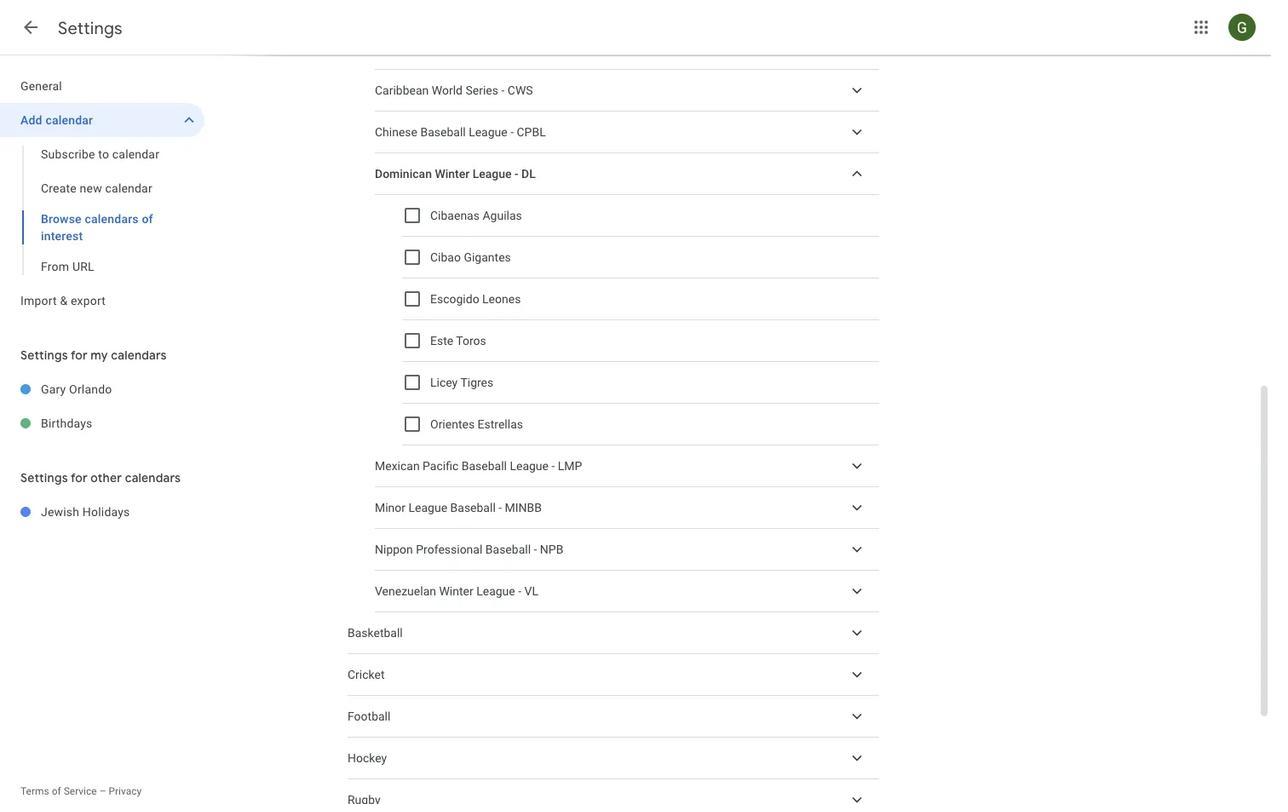 Task type: vqa. For each thing, say whether or not it's contained in the screenshot.
the 10 element
no



Task type: locate. For each thing, give the bounding box(es) containing it.
&
[[60, 294, 68, 308]]

venezuelan winter league - vl
[[375, 585, 539, 599]]

settings up gary
[[20, 348, 68, 363]]

calendar right the 'new'
[[105, 181, 152, 195]]

baseball for league
[[451, 501, 496, 515]]

baseball down world at the top of page
[[421, 125, 466, 139]]

for left other
[[71, 471, 88, 486]]

minor
[[375, 501, 406, 515]]

-
[[502, 83, 505, 97], [511, 125, 514, 139], [515, 167, 519, 181], [552, 459, 555, 473], [499, 501, 502, 515], [534, 543, 537, 557], [518, 585, 522, 599]]

1 vertical spatial for
[[71, 471, 88, 486]]

calendars right my on the left
[[111, 348, 167, 363]]

settings
[[58, 17, 123, 39], [20, 348, 68, 363], [20, 471, 68, 486]]

for left my on the left
[[71, 348, 88, 363]]

export
[[71, 294, 106, 308]]

group
[[0, 137, 205, 284]]

1 vertical spatial winter
[[439, 585, 474, 599]]

baseball
[[421, 125, 466, 139], [462, 459, 507, 473], [451, 501, 496, 515], [486, 543, 531, 557]]

- for dl
[[515, 167, 519, 181]]

0 vertical spatial calendar
[[46, 113, 93, 127]]

0 vertical spatial of
[[142, 212, 153, 226]]

caribbean world series - cws
[[375, 83, 533, 97]]

calendars down create new calendar
[[85, 212, 139, 226]]

create new calendar
[[41, 181, 152, 195]]

nippon
[[375, 543, 413, 557]]

1 vertical spatial calendars
[[111, 348, 167, 363]]

este
[[430, 334, 454, 348]]

for
[[71, 348, 88, 363], [71, 471, 88, 486]]

- inside 'tree item'
[[511, 125, 514, 139]]

jewish holidays
[[41, 505, 130, 519]]

group containing subscribe to calendar
[[0, 137, 205, 284]]

of right terms
[[52, 786, 61, 798]]

chinese baseball league - cpbl tree item
[[375, 112, 880, 153]]

url
[[72, 260, 94, 274]]

birthdays link
[[41, 407, 205, 441]]

cws
[[508, 83, 533, 97]]

- left vl
[[518, 585, 522, 599]]

birthdays
[[41, 416, 93, 430]]

baseball inside 'tree item'
[[421, 125, 466, 139]]

new
[[80, 181, 102, 195]]

privacy link
[[109, 786, 142, 798]]

of
[[142, 212, 153, 226], [52, 786, 61, 798]]

from
[[41, 260, 69, 274]]

2 vertical spatial calendar
[[105, 181, 152, 195]]

1 vertical spatial of
[[52, 786, 61, 798]]

service
[[64, 786, 97, 798]]

tigres
[[461, 376, 494, 390]]

baseball left npb
[[486, 543, 531, 557]]

escogido leones
[[430, 292, 521, 306]]

cibao
[[430, 250, 461, 264]]

terms
[[20, 786, 49, 798]]

of inside browse calendars of interest
[[142, 212, 153, 226]]

settings for settings for other calendars
[[20, 471, 68, 486]]

chinese
[[375, 125, 418, 139]]

calendar for create new calendar
[[105, 181, 152, 195]]

licey
[[430, 376, 458, 390]]

toros
[[456, 334, 487, 348]]

calendar up subscribe
[[46, 113, 93, 127]]

winter up cibaenas
[[435, 167, 470, 181]]

from url
[[41, 260, 94, 274]]

calendar
[[46, 113, 93, 127], [112, 147, 159, 161], [105, 181, 152, 195]]

league inside 'tree item'
[[469, 125, 508, 139]]

calendars
[[85, 212, 139, 226], [111, 348, 167, 363], [125, 471, 181, 486]]

tree item up chinese baseball league - cpbl 'tree item'
[[375, 28, 880, 70]]

add calendar
[[20, 113, 93, 127]]

pacific
[[423, 459, 459, 473]]

- left npb
[[534, 543, 537, 557]]

2 vertical spatial settings
[[20, 471, 68, 486]]

gigantes
[[464, 250, 511, 264]]

baseball down orientes estrellas
[[462, 459, 507, 473]]

for for my
[[71, 348, 88, 363]]

to
[[98, 147, 109, 161]]

calendar right to
[[112, 147, 159, 161]]

0 vertical spatial settings
[[58, 17, 123, 39]]

2 vertical spatial calendars
[[125, 471, 181, 486]]

cpbl
[[517, 125, 546, 139]]

settings heading
[[58, 17, 123, 39]]

holidays
[[83, 505, 130, 519]]

- left "cpbl"
[[511, 125, 514, 139]]

venezuelan winter league - vl tree item
[[375, 571, 880, 613]]

1 horizontal spatial of
[[142, 212, 153, 226]]

- left dl
[[515, 167, 519, 181]]

baseball up nippon professional baseball - npb
[[451, 501, 496, 515]]

tree
[[0, 69, 205, 318]]

league left dl
[[473, 167, 512, 181]]

of down create new calendar
[[142, 212, 153, 226]]

- for vl
[[518, 585, 522, 599]]

league for cpbl
[[469, 125, 508, 139]]

birthdays tree item
[[0, 407, 205, 441]]

league
[[469, 125, 508, 139], [473, 167, 512, 181], [510, 459, 549, 473], [409, 501, 448, 515], [477, 585, 515, 599]]

gary orlando tree item
[[0, 372, 205, 407]]

football tree item
[[348, 696, 880, 738]]

tree item
[[375, 28, 880, 70], [348, 780, 880, 805]]

1 for from the top
[[71, 348, 88, 363]]

orientes
[[430, 417, 475, 432]]

jewish holidays link
[[41, 495, 205, 529]]

baseball for pacific
[[462, 459, 507, 473]]

venezuelan
[[375, 585, 436, 599]]

settings right go back image
[[58, 17, 123, 39]]

settings for my calendars
[[20, 348, 167, 363]]

0 horizontal spatial of
[[52, 786, 61, 798]]

settings for settings
[[58, 17, 123, 39]]

dl
[[522, 167, 536, 181]]

- left minbb
[[499, 501, 502, 515]]

1 vertical spatial settings
[[20, 348, 68, 363]]

1 vertical spatial calendar
[[112, 147, 159, 161]]

winter down professional
[[439, 585, 474, 599]]

league for vl
[[477, 585, 515, 599]]

basketball tree item
[[348, 613, 880, 655]]

professional
[[416, 543, 483, 557]]

subscribe
[[41, 147, 95, 161]]

caribbean
[[375, 83, 429, 97]]

calendars up jewish holidays link at left bottom
[[125, 471, 181, 486]]

league for dl
[[473, 167, 512, 181]]

–
[[99, 786, 106, 798]]

nippon professional baseball - npb tree item
[[375, 529, 880, 571]]

winter
[[435, 167, 470, 181], [439, 585, 474, 599]]

orientes estrellas
[[430, 417, 523, 432]]

dominican winter league - dl tree item
[[375, 153, 880, 195]]

general
[[20, 79, 62, 93]]

leones
[[483, 292, 521, 306]]

tree item down football tree item
[[348, 780, 880, 805]]

league down "series"
[[469, 125, 508, 139]]

2 for from the top
[[71, 471, 88, 486]]

0 vertical spatial winter
[[435, 167, 470, 181]]

dominican
[[375, 167, 432, 181]]

npb
[[540, 543, 564, 557]]

dominican winter league - dl
[[375, 167, 536, 181]]

settings for other calendars
[[20, 471, 181, 486]]

jewish
[[41, 505, 79, 519]]

cibao gigantes
[[430, 250, 511, 264]]

0 vertical spatial calendars
[[85, 212, 139, 226]]

estrellas
[[478, 417, 523, 432]]

0 vertical spatial for
[[71, 348, 88, 363]]

- for minbb
[[499, 501, 502, 515]]

privacy
[[109, 786, 142, 798]]

este toros
[[430, 334, 487, 348]]

jewish holidays tree item
[[0, 495, 205, 529]]

league left vl
[[477, 585, 515, 599]]

settings up 'jewish'
[[20, 471, 68, 486]]

1 vertical spatial tree item
[[348, 780, 880, 805]]

- left the cws
[[502, 83, 505, 97]]



Task type: describe. For each thing, give the bounding box(es) containing it.
interest
[[41, 229, 83, 243]]

- left lmp
[[552, 459, 555, 473]]

league left lmp
[[510, 459, 549, 473]]

mexican pacific baseball league - lmp
[[375, 459, 583, 473]]

orlando
[[69, 382, 112, 396]]

gary
[[41, 382, 66, 396]]

caribbean world series - cws tree item
[[375, 70, 880, 112]]

browse calendars of interest
[[41, 212, 153, 243]]

calendars for other
[[125, 471, 181, 486]]

calendars inside browse calendars of interest
[[85, 212, 139, 226]]

escogido
[[430, 292, 480, 306]]

other
[[91, 471, 122, 486]]

world
[[432, 83, 463, 97]]

- for cws
[[502, 83, 505, 97]]

aguilas
[[483, 209, 522, 223]]

terms of service – privacy
[[20, 786, 142, 798]]

import & export
[[20, 294, 106, 308]]

minbb
[[505, 501, 542, 515]]

create
[[41, 181, 77, 195]]

terms of service link
[[20, 786, 97, 798]]

basketball
[[348, 626, 403, 640]]

settings for settings for my calendars
[[20, 348, 68, 363]]

browse
[[41, 212, 82, 226]]

licey tigres
[[430, 376, 494, 390]]

- for cpbl
[[511, 125, 514, 139]]

calendar inside tree item
[[46, 113, 93, 127]]

minor league baseball - minbb
[[375, 501, 542, 515]]

import
[[20, 294, 57, 308]]

add calendar tree item
[[0, 103, 205, 137]]

football
[[348, 710, 391, 724]]

winter for venezuelan
[[439, 585, 474, 599]]

my
[[91, 348, 108, 363]]

mexican pacific baseball league - lmp tree item
[[375, 446, 880, 488]]

cibaenas aguilas
[[430, 209, 522, 223]]

baseball for professional
[[486, 543, 531, 557]]

calendar for subscribe to calendar
[[112, 147, 159, 161]]

nippon professional baseball - npb
[[375, 543, 564, 557]]

calendars for my
[[111, 348, 167, 363]]

hockey tree item
[[348, 738, 880, 780]]

cricket
[[348, 668, 385, 682]]

league right minor
[[409, 501, 448, 515]]

for for other
[[71, 471, 88, 486]]

add
[[20, 113, 42, 127]]

0 vertical spatial tree item
[[375, 28, 880, 70]]

hockey
[[348, 752, 387, 766]]

cibaenas
[[430, 209, 480, 223]]

subscribe to calendar
[[41, 147, 159, 161]]

cricket tree item
[[348, 655, 880, 696]]

gary orlando
[[41, 382, 112, 396]]

winter for dominican
[[435, 167, 470, 181]]

series
[[466, 83, 499, 97]]

settings for my calendars tree
[[0, 372, 205, 441]]

vl
[[525, 585, 539, 599]]

mexican
[[375, 459, 420, 473]]

chinese baseball league - cpbl
[[375, 125, 546, 139]]

go back image
[[20, 17, 41, 38]]

- for npb
[[534, 543, 537, 557]]

lmp
[[558, 459, 583, 473]]

tree containing general
[[0, 69, 205, 318]]

minor league baseball - minbb tree item
[[375, 488, 880, 529]]



